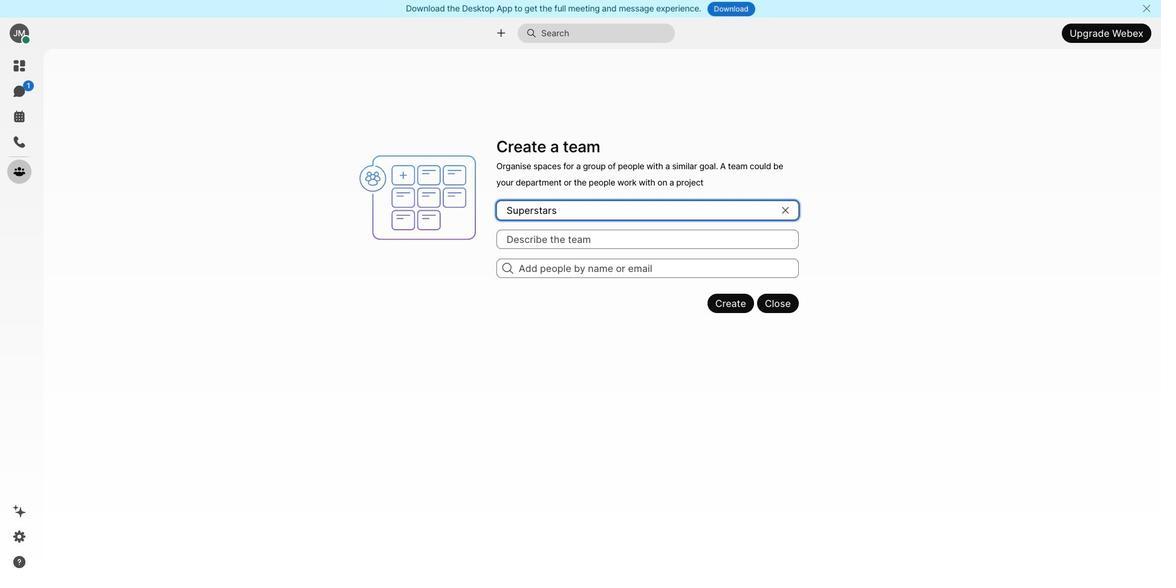 Task type: locate. For each thing, give the bounding box(es) containing it.
Describe the team text field
[[496, 230, 799, 249]]

cancel_16 image
[[1142, 4, 1151, 13]]

webex tab list
[[7, 54, 34, 184]]

create a team image
[[354, 134, 489, 262]]

navigation
[[0, 49, 39, 585]]



Task type: vqa. For each thing, say whether or not it's contained in the screenshot.
Add people by name or email text field
no



Task type: describe. For each thing, give the bounding box(es) containing it.
Name the team (required) text field
[[496, 201, 799, 220]]

search_18 image
[[502, 263, 513, 274]]



